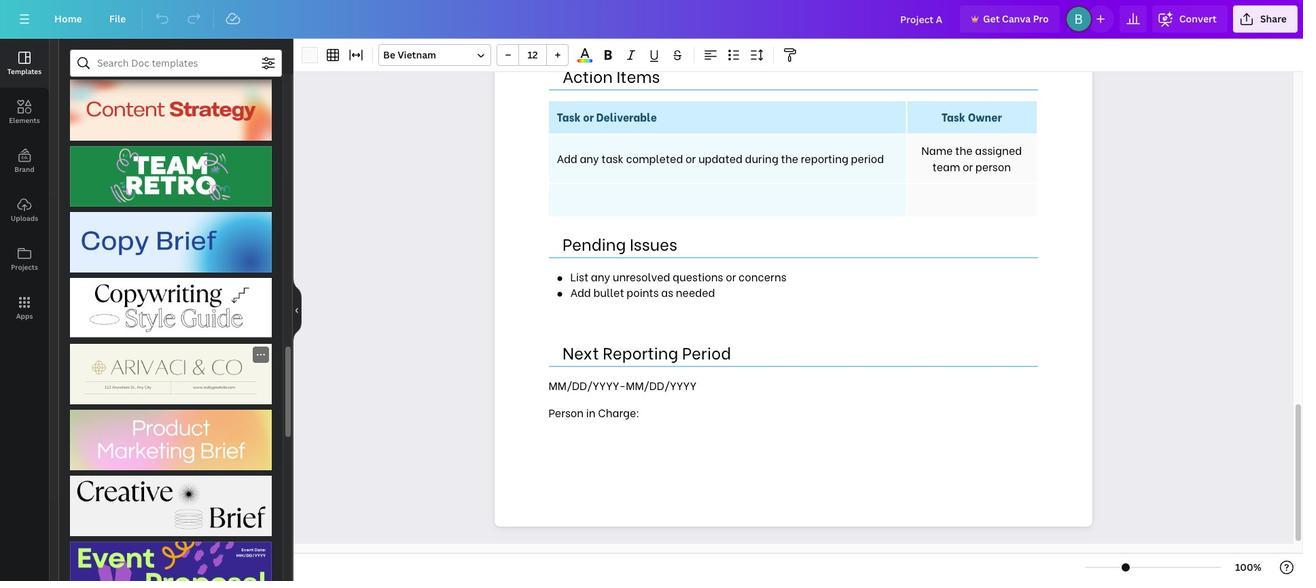 Task type: describe. For each thing, give the bounding box(es) containing it.
letterhead professional docs banner in beige mustard dark brown warm classic style group
[[70, 344, 272, 404]]

person in charge:
[[549, 404, 642, 420]]

mm/dd/yyyy-
[[549, 377, 626, 393]]

or
[[726, 269, 737, 284]]

content strategy docs banner in pastel orange red light blue soft pastels style image
[[70, 80, 272, 140]]

list any unresolved questions or concerns add bullet points as needed
[[571, 269, 787, 300]]

side panel tab list
[[0, 39, 49, 332]]

concerns
[[739, 269, 787, 284]]

get
[[984, 12, 1000, 25]]

home
[[54, 12, 82, 25]]

share
[[1261, 12, 1288, 25]]

elements button
[[0, 88, 49, 137]]

copywriting style guide docs banner in black and white editorial style image
[[70, 278, 272, 338]]

copy brief docs banner in cobalt light blue soft pastels style image
[[70, 212, 272, 272]]

color range image
[[578, 59, 593, 63]]

brand button
[[0, 137, 49, 186]]

be vietnam button
[[379, 44, 492, 66]]

none text field containing list any unresolved questions or concerns
[[495, 0, 1093, 527]]

copy brief docs banner in cobalt light blue soft pastels style group
[[70, 204, 272, 272]]

main menu bar
[[0, 0, 1304, 39]]

in
[[587, 404, 596, 420]]

canva
[[1003, 12, 1031, 25]]

hide image
[[293, 277, 302, 343]]

projects button
[[0, 235, 49, 284]]

templates button
[[0, 39, 49, 88]]

get canva pro button
[[961, 5, 1060, 33]]

unresolved
[[613, 269, 671, 284]]

100% button
[[1227, 557, 1271, 579]]

be
[[383, 48, 396, 61]]

100%
[[1236, 561, 1262, 574]]

any
[[591, 269, 611, 284]]

points
[[627, 284, 659, 300]]

elements
[[9, 116, 40, 125]]

share button
[[1234, 5, 1299, 33]]

uploads button
[[0, 186, 49, 235]]

mm/dd/yyyy
[[626, 377, 697, 393]]

letterhead professional docs banner in beige mustard dark brown warm classic style image
[[70, 344, 272, 404]]

product marketing brief docs banner in pastel green pastel orange pastel pink soft pastels style group
[[70, 402, 272, 470]]

team retro professional docs banner in green pastel purple playful abstract style group
[[70, 138, 272, 206]]

Search Doc templates search field
[[97, 50, 255, 76]]



Task type: locate. For each thing, give the bounding box(es) containing it.
projects
[[11, 262, 38, 272]]

file
[[109, 12, 126, 25]]

needed
[[676, 284, 716, 300]]

#fafafa image
[[302, 47, 318, 63]]

add
[[571, 284, 591, 300]]

group
[[497, 44, 569, 66]]

apps button
[[0, 284, 49, 332]]

mm/dd/yyyy-mm/dd/yyyy
[[549, 377, 697, 393]]

brand
[[14, 165, 34, 174]]

person
[[549, 404, 584, 420]]

templates
[[7, 67, 42, 76]]

list
[[571, 269, 589, 284]]

convert button
[[1153, 5, 1228, 33]]

Design title text field
[[890, 5, 955, 33]]

home link
[[44, 5, 93, 33]]

creative brief docs banner in black and white grey editorial style image
[[70, 476, 272, 536]]

team retro professional docs banner in green pastel purple playful abstract style image
[[70, 146, 272, 206]]

charge:
[[599, 404, 640, 420]]

None text field
[[495, 0, 1093, 527]]

as
[[662, 284, 674, 300]]

event/business proposal professional docs banner in dark blue neon green purple playful abstract style group
[[70, 534, 272, 581]]

vietnam
[[398, 48, 437, 61]]

event/business proposal professional docs banner in dark blue neon green purple playful abstract style image
[[70, 542, 272, 581]]

content strategy docs banner in pastel orange red light blue soft pastels style group
[[70, 72, 272, 140]]

uploads
[[11, 213, 38, 223]]

convert
[[1180, 12, 1218, 25]]

apps
[[16, 311, 33, 321]]

pro
[[1034, 12, 1050, 25]]

bullet
[[594, 284, 625, 300]]

– – number field
[[523, 48, 543, 61]]

creative brief docs banner in black and white grey editorial style group
[[70, 468, 272, 536]]

product marketing brief docs banner in pastel green pastel orange pastel pink soft pastels style image
[[70, 410, 272, 470]]

file button
[[98, 5, 137, 33]]

questions
[[673, 269, 724, 284]]

be vietnam
[[383, 48, 437, 61]]

copywriting style guide docs banner in black and white editorial style group
[[70, 270, 272, 338]]

get canva pro
[[984, 12, 1050, 25]]



Task type: vqa. For each thing, say whether or not it's contained in the screenshot.
Charge:
yes



